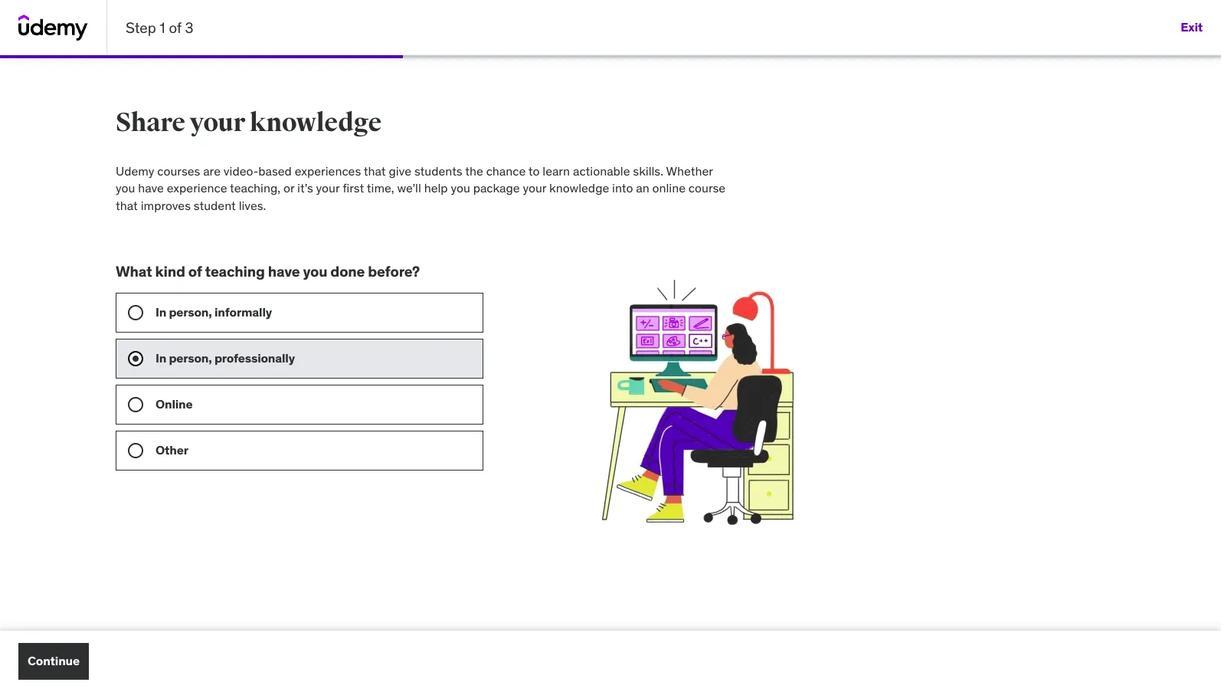 Task type: describe. For each thing, give the bounding box(es) containing it.
0 horizontal spatial knowledge
[[250, 107, 382, 139]]

0 horizontal spatial that
[[116, 198, 138, 213]]

share your knowledge
[[116, 107, 382, 139]]

person, for professionally
[[169, 350, 212, 366]]

experiences
[[295, 163, 361, 179]]

kind
[[155, 262, 185, 281]]

skills.
[[633, 163, 664, 179]]

of for 3
[[169, 18, 182, 37]]

whether
[[666, 163, 713, 179]]

are
[[203, 163, 221, 179]]

online
[[653, 180, 686, 196]]

continue button
[[18, 643, 89, 680]]

first
[[343, 180, 364, 196]]

in for in person, informally
[[156, 304, 166, 320]]

exit button
[[1181, 9, 1203, 46]]

udemy courses are video-based experiences that give students the chance to learn actionable skills. whether you have experience teaching, or it's your first time, we'll help you package your knowledge into an online course that improves student lives.
[[116, 163, 726, 213]]

0 horizontal spatial you
[[116, 180, 135, 196]]

have inside udemy courses are video-based experiences that give students the chance to learn actionable skills. whether you have experience teaching, or it's your first time, we'll help you package your knowledge into an online course that improves student lives.
[[138, 180, 164, 196]]

of for teaching
[[188, 262, 202, 281]]

in person, professionally
[[156, 350, 295, 366]]

help
[[424, 180, 448, 196]]

an
[[636, 180, 650, 196]]

experience
[[167, 180, 227, 196]]

2 horizontal spatial your
[[523, 180, 547, 196]]

1 horizontal spatial your
[[316, 180, 340, 196]]

online
[[156, 396, 193, 412]]

the
[[465, 163, 483, 179]]

improves
[[141, 198, 191, 213]]

teaching
[[205, 262, 265, 281]]

what kind of teaching have you done before?
[[116, 262, 420, 281]]

professionally
[[215, 350, 295, 366]]

udemy
[[116, 163, 154, 179]]

in person, informally
[[156, 304, 272, 320]]



Task type: vqa. For each thing, say whether or not it's contained in the screenshot.
13:11
no



Task type: locate. For each thing, give the bounding box(es) containing it.
have up improves
[[138, 180, 164, 196]]

step
[[126, 18, 156, 37]]

learn
[[543, 163, 570, 179]]

0 vertical spatial knowledge
[[250, 107, 382, 139]]

1 person, from the top
[[169, 304, 212, 320]]

of right 1 in the left of the page
[[169, 18, 182, 37]]

1 horizontal spatial that
[[364, 163, 386, 179]]

0 vertical spatial in
[[156, 304, 166, 320]]

udemy image
[[18, 15, 88, 41]]

informally
[[215, 304, 272, 320]]

in for in person, professionally
[[156, 350, 166, 366]]

video-
[[224, 163, 258, 179]]

1 horizontal spatial you
[[303, 262, 328, 281]]

lives.
[[239, 198, 266, 213]]

courses
[[157, 163, 200, 179]]

1 horizontal spatial have
[[268, 262, 300, 281]]

that down 'udemy' at the top
[[116, 198, 138, 213]]

knowledge inside udemy courses are video-based experiences that give students the chance to learn actionable skills. whether you have experience teaching, or it's your first time, we'll help you package your knowledge into an online course that improves student lives.
[[550, 180, 610, 196]]

knowledge up experiences
[[250, 107, 382, 139]]

step 1 of 3 element
[[0, 55, 403, 58]]

you
[[116, 180, 135, 196], [451, 180, 470, 196], [303, 262, 328, 281]]

have right "teaching"
[[268, 262, 300, 281]]

1 horizontal spatial of
[[188, 262, 202, 281]]

package
[[473, 180, 520, 196]]

1 vertical spatial in
[[156, 350, 166, 366]]

your down experiences
[[316, 180, 340, 196]]

or
[[284, 180, 295, 196]]

1 vertical spatial person,
[[169, 350, 212, 366]]

you down 'udemy' at the top
[[116, 180, 135, 196]]

2 in from the top
[[156, 350, 166, 366]]

of
[[169, 18, 182, 37], [188, 262, 202, 281]]

based
[[258, 163, 292, 179]]

0 horizontal spatial of
[[169, 18, 182, 37]]

students
[[415, 163, 463, 179]]

0 vertical spatial person,
[[169, 304, 212, 320]]

1 vertical spatial knowledge
[[550, 180, 610, 196]]

1 in from the top
[[156, 304, 166, 320]]

1
[[160, 18, 165, 37]]

before?
[[368, 262, 420, 281]]

in up online
[[156, 350, 166, 366]]

person, for informally
[[169, 304, 212, 320]]

that
[[364, 163, 386, 179], [116, 198, 138, 213]]

exit
[[1181, 19, 1203, 35]]

student
[[194, 198, 236, 213]]

continue
[[28, 653, 80, 669]]

share
[[116, 107, 185, 139]]

2 person, from the top
[[169, 350, 212, 366]]

1 horizontal spatial knowledge
[[550, 180, 610, 196]]

it's
[[297, 180, 313, 196]]

chance
[[486, 163, 526, 179]]

step 1 of 3
[[126, 18, 194, 37]]

your down to
[[523, 180, 547, 196]]

1 vertical spatial that
[[116, 198, 138, 213]]

0 horizontal spatial your
[[190, 107, 245, 139]]

teaching,
[[230, 180, 281, 196]]

give
[[389, 163, 412, 179]]

1 vertical spatial have
[[268, 262, 300, 281]]

have
[[138, 180, 164, 196], [268, 262, 300, 281]]

in down kind
[[156, 304, 166, 320]]

person,
[[169, 304, 212, 320], [169, 350, 212, 366]]

other
[[156, 442, 188, 458]]

done
[[331, 262, 365, 281]]

knowledge
[[250, 107, 382, 139], [550, 180, 610, 196]]

knowledge down actionable
[[550, 180, 610, 196]]

person, up online
[[169, 350, 212, 366]]

in
[[156, 304, 166, 320], [156, 350, 166, 366]]

0 vertical spatial have
[[138, 180, 164, 196]]

course
[[689, 180, 726, 196]]

0 horizontal spatial have
[[138, 180, 164, 196]]

into
[[612, 180, 633, 196]]

to
[[529, 163, 540, 179]]

actionable
[[573, 163, 630, 179]]

you left done
[[303, 262, 328, 281]]

your up are
[[190, 107, 245, 139]]

what
[[116, 262, 152, 281]]

0 vertical spatial that
[[364, 163, 386, 179]]

time,
[[367, 180, 394, 196]]

3
[[185, 18, 194, 37]]

you down the
[[451, 180, 470, 196]]

2 horizontal spatial you
[[451, 180, 470, 196]]

person, down kind
[[169, 304, 212, 320]]

1 vertical spatial of
[[188, 262, 202, 281]]

your
[[190, 107, 245, 139], [316, 180, 340, 196], [523, 180, 547, 196]]

that up time,
[[364, 163, 386, 179]]

of right kind
[[188, 262, 202, 281]]

we'll
[[397, 180, 421, 196]]

0 vertical spatial of
[[169, 18, 182, 37]]



